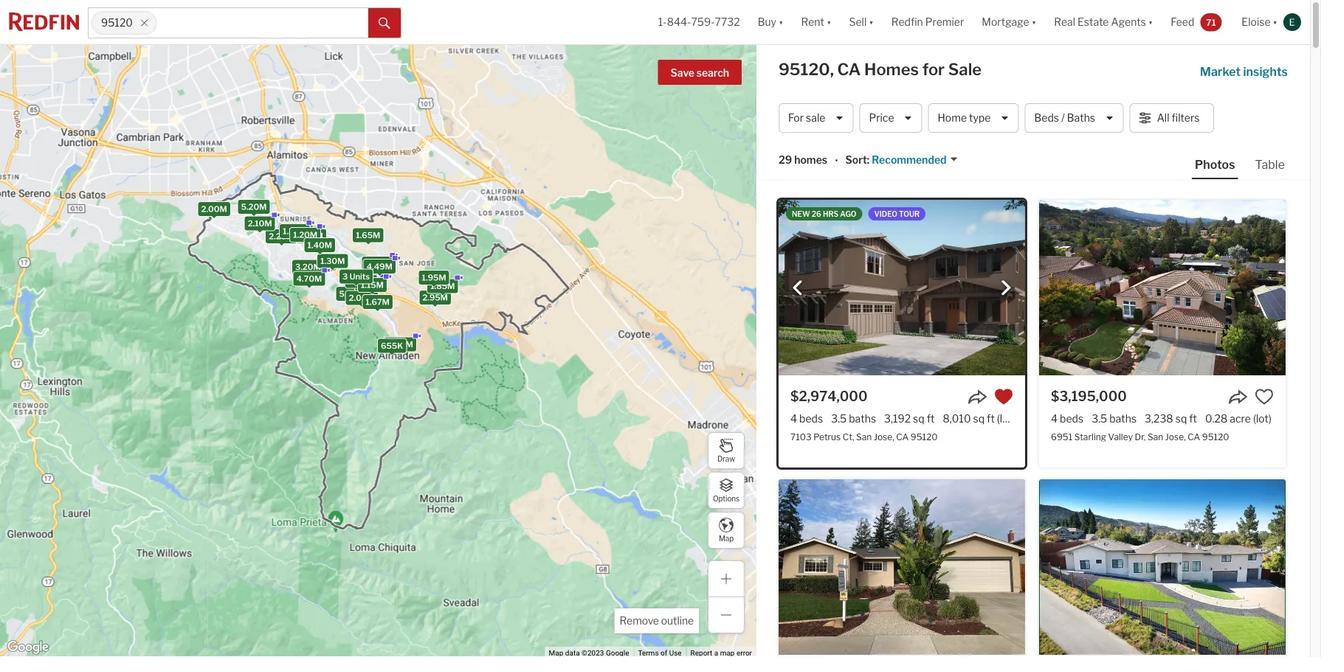Task type: vqa. For each thing, say whether or not it's contained in the screenshot.
Rating 3.0 out of 5 element to the bottom
no



Task type: locate. For each thing, give the bounding box(es) containing it.
1 (lot) from the left
[[997, 413, 1016, 425]]

0 horizontal spatial ft
[[927, 413, 935, 425]]

san right ct,
[[856, 432, 872, 442]]

0 horizontal spatial sq
[[913, 413, 925, 425]]

$2,974,000
[[791, 388, 868, 405]]

favorite button checkbox
[[1255, 388, 1274, 407]]

29 homes •
[[779, 154, 838, 167]]

1 horizontal spatial beds
[[1060, 413, 1084, 425]]

26
[[812, 210, 822, 219]]

for sale
[[788, 112, 826, 124]]

▾ left user photo
[[1273, 16, 1278, 28]]

ca
[[838, 59, 861, 79], [896, 432, 909, 442], [1188, 432, 1201, 442]]

1 jose, from the left
[[874, 432, 895, 442]]

1 horizontal spatial ca
[[896, 432, 909, 442]]

hrs
[[823, 210, 839, 219]]

photos button
[[1192, 157, 1252, 179]]

95120,
[[779, 59, 834, 79]]

sort :
[[846, 154, 870, 166]]

beds
[[800, 413, 823, 425], [1060, 413, 1084, 425]]

1 baths from the left
[[849, 413, 876, 425]]

3.5 up ct,
[[831, 413, 847, 425]]

3
[[343, 272, 348, 282]]

3.5 baths up ct,
[[831, 413, 876, 425]]

0 horizontal spatial san
[[856, 432, 872, 442]]

▾ inside real estate agents ▾ link
[[1149, 16, 1153, 28]]

real estate agents ▾
[[1054, 16, 1153, 28]]

jose, down 3,192
[[874, 432, 895, 442]]

1 vertical spatial 2.00m
[[297, 231, 323, 241]]

eloise
[[1242, 16, 1271, 28]]

▾ right rent
[[827, 16, 832, 28]]

draw button
[[708, 433, 745, 470]]

1 3.5 from the left
[[831, 413, 847, 425]]

1 4 beds from the left
[[791, 413, 823, 425]]

for sale button
[[779, 103, 854, 133]]

1-
[[658, 16, 667, 28]]

1 sq from the left
[[913, 413, 925, 425]]

1.15m
[[361, 281, 384, 290]]

estate
[[1078, 16, 1109, 28]]

4 for $3,195,000
[[1051, 413, 1058, 425]]

6 ▾ from the left
[[1273, 16, 1278, 28]]

photo of 7253 gold creek way, san jose, ca 95120 image
[[1039, 480, 1286, 656]]

valley
[[1109, 432, 1133, 442]]

1 ▾ from the left
[[779, 16, 784, 28]]

▾ for eloise ▾
[[1273, 16, 1278, 28]]

ago
[[840, 210, 857, 219]]

0 horizontal spatial beds
[[800, 413, 823, 425]]

4 for $2,974,000
[[791, 413, 797, 425]]

2.00m right 2.20m at the top of page
[[297, 231, 323, 241]]

None search field
[[157, 8, 368, 38]]

▾ for sell ▾
[[869, 16, 874, 28]]

0 horizontal spatial 3.5 baths
[[831, 413, 876, 425]]

3,238 sq ft
[[1145, 413, 1197, 425]]

baths for $2,974,000
[[849, 413, 876, 425]]

0 horizontal spatial jose,
[[874, 432, 895, 442]]

mortgage ▾ button
[[973, 0, 1046, 44]]

▾ right sell
[[869, 16, 874, 28]]

2 3.5 from the left
[[1092, 413, 1108, 425]]

95120 down "3,192 sq ft"
[[911, 432, 938, 442]]

type
[[969, 112, 991, 124]]

1 3.5 baths from the left
[[831, 413, 876, 425]]

baths up valley
[[1110, 413, 1137, 425]]

▾ right agents at the top right of page
[[1149, 16, 1153, 28]]

3 sq from the left
[[1176, 413, 1187, 425]]

ft down favorite button icon
[[987, 413, 995, 425]]

(lot) down favorite button checkbox
[[997, 413, 1016, 425]]

▾ right mortgage
[[1032, 16, 1037, 28]]

4 beds up 6951
[[1051, 413, 1084, 425]]

2 4 from the left
[[1051, 413, 1058, 425]]

1 horizontal spatial 3.5
[[1092, 413, 1108, 425]]

market
[[1200, 64, 1241, 79]]

1 horizontal spatial ft
[[987, 413, 995, 425]]

0 horizontal spatial 4 beds
[[791, 413, 823, 425]]

0 horizontal spatial 2.00m
[[201, 204, 227, 214]]

filters
[[1172, 112, 1200, 124]]

$3,195,000
[[1051, 388, 1127, 405]]

new
[[792, 210, 810, 219]]

map
[[719, 535, 734, 544]]

95120 left remove 95120 icon at the top of the page
[[101, 17, 133, 29]]

2 horizontal spatial ft
[[1190, 413, 1197, 425]]

2 vertical spatial 2.00m
[[349, 293, 375, 303]]

sq for $3,195,000
[[1176, 413, 1187, 425]]

beds up the 7103
[[800, 413, 823, 425]]

7732
[[715, 16, 740, 28]]

sq right 8,010
[[973, 413, 985, 425]]

ca down the 3,238 sq ft
[[1188, 432, 1201, 442]]

petrus
[[814, 432, 841, 442]]

ft left 0.28
[[1190, 413, 1197, 425]]

4 beds up the 7103
[[791, 413, 823, 425]]

1 horizontal spatial 4 beds
[[1051, 413, 1084, 425]]

0.28
[[1206, 413, 1228, 425]]

2 4 beds from the left
[[1051, 413, 1084, 425]]

san right dr,
[[1148, 432, 1164, 442]]

previous button image
[[791, 281, 805, 296]]

1 san from the left
[[856, 432, 872, 442]]

2 horizontal spatial 2.00m
[[349, 293, 375, 303]]

3 ▾ from the left
[[869, 16, 874, 28]]

1.30m
[[320, 257, 345, 266]]

sq right '3,238'
[[1176, 413, 1187, 425]]

2 (lot) from the left
[[1253, 413, 1272, 425]]

2.95m
[[423, 293, 448, 303]]

map button
[[708, 512, 745, 549]]

1 horizontal spatial sq
[[973, 413, 985, 425]]

video tour
[[875, 210, 920, 219]]

photos
[[1195, 157, 1236, 172]]

1 beds from the left
[[800, 413, 823, 425]]

3.5 baths
[[831, 413, 876, 425], [1092, 413, 1137, 425]]

4
[[791, 413, 797, 425], [1051, 413, 1058, 425]]

▾ inside sell ▾ dropdown button
[[869, 16, 874, 28]]

▾ inside buy ▾ dropdown button
[[779, 16, 784, 28]]

agents
[[1111, 16, 1146, 28]]

0 horizontal spatial baths
[[849, 413, 876, 425]]

draw
[[718, 455, 735, 464]]

1 horizontal spatial baths
[[1110, 413, 1137, 425]]

2.00m left the "5.20m" at the top
[[201, 204, 227, 214]]

6951 starling valley dr, san jose, ca 95120
[[1051, 432, 1230, 442]]

san
[[856, 432, 872, 442], [1148, 432, 1164, 442]]

ft left 8,010
[[927, 413, 935, 425]]

2 beds from the left
[[1060, 413, 1084, 425]]

3 ft from the left
[[1190, 413, 1197, 425]]

▾ inside rent ▾ dropdown button
[[827, 16, 832, 28]]

1 horizontal spatial jose,
[[1166, 432, 1186, 442]]

0 horizontal spatial 3.5
[[831, 413, 847, 425]]

2 horizontal spatial sq
[[1176, 413, 1187, 425]]

655k
[[381, 341, 403, 351]]

1 4 from the left
[[791, 413, 797, 425]]

1 horizontal spatial san
[[1148, 432, 1164, 442]]

jose, down the 3,238 sq ft
[[1166, 432, 1186, 442]]

recommended button
[[870, 153, 959, 167]]

1 horizontal spatial 4
[[1051, 413, 1058, 425]]

0 horizontal spatial (lot)
[[997, 413, 1016, 425]]

29
[[779, 154, 792, 166]]

1 horizontal spatial (lot)
[[1253, 413, 1272, 425]]

3.5 for $3,195,000
[[1092, 413, 1108, 425]]

3.5 baths for $2,974,000
[[831, 413, 876, 425]]

ft for $3,195,000
[[1190, 413, 1197, 425]]

beds up 6951
[[1060, 413, 1084, 425]]

4.49m
[[367, 262, 393, 272]]

3.5 baths for $3,195,000
[[1092, 413, 1137, 425]]

save search
[[671, 67, 729, 79]]

all filters
[[1157, 112, 1200, 124]]

4 ▾ from the left
[[1032, 16, 1037, 28]]

1.20m
[[293, 230, 318, 240]]

2 3.5 baths from the left
[[1092, 413, 1137, 425]]

sell ▾ button
[[849, 0, 874, 44]]

1 ft from the left
[[927, 413, 935, 425]]

table button
[[1252, 157, 1288, 178]]

4 up the 7103
[[791, 413, 797, 425]]

1.95m
[[422, 273, 446, 283]]

baths for $3,195,000
[[1110, 413, 1137, 425]]

3.5 up starling at the bottom
[[1092, 413, 1108, 425]]

(lot) down favorite button option at right
[[1253, 413, 1272, 425]]

for
[[788, 112, 804, 124]]

price
[[869, 112, 894, 124]]

0 horizontal spatial 4
[[791, 413, 797, 425]]

1.40m
[[308, 241, 332, 250]]

▾ inside mortgage ▾ dropdown button
[[1032, 16, 1037, 28]]

baths up 7103 petrus ct, san jose, ca 95120
[[849, 413, 876, 425]]

sq right 3,192
[[913, 413, 925, 425]]

1 horizontal spatial 3.5 baths
[[1092, 413, 1137, 425]]

photo of 7103 petrus ct, san jose, ca 95120 image
[[779, 200, 1025, 376]]

2 baths from the left
[[1110, 413, 1137, 425]]

table
[[1255, 157, 1285, 172]]

95120 down 0.28
[[1202, 432, 1230, 442]]

8,010 sq ft (lot)
[[943, 413, 1016, 425]]

5 ▾ from the left
[[1149, 16, 1153, 28]]

3.5 baths up valley
[[1092, 413, 1137, 425]]

rent ▾ button
[[793, 0, 840, 44]]

3,238
[[1145, 413, 1174, 425]]

photo of 6951 starling valley dr, san jose, ca 95120 image
[[1039, 200, 1286, 376]]

feed
[[1171, 16, 1195, 28]]

2.00m down 990k
[[349, 293, 375, 303]]

2 ▾ from the left
[[827, 16, 832, 28]]

4 up 6951
[[1051, 413, 1058, 425]]

ft for $2,974,000
[[927, 413, 935, 425]]

new 26 hrs ago
[[792, 210, 857, 219]]

ca down 3,192
[[896, 432, 909, 442]]

ca left homes
[[838, 59, 861, 79]]

•
[[835, 155, 838, 167]]

real estate agents ▾ button
[[1046, 0, 1162, 44]]

▾ right buy
[[779, 16, 784, 28]]

all filters button
[[1130, 103, 1214, 133]]



Task type: describe. For each thing, give the bounding box(es) containing it.
5.00m
[[387, 340, 413, 349]]

buy ▾ button
[[758, 0, 784, 44]]

options button
[[708, 472, 745, 509]]

1 horizontal spatial 95120
[[911, 432, 938, 442]]

premier
[[926, 16, 964, 28]]

1-844-759-7732 link
[[658, 16, 740, 28]]

photo of 6680 tannahill dr, san jose, ca 95120 image
[[779, 480, 1025, 656]]

5.20m
[[241, 202, 267, 212]]

sell
[[849, 16, 867, 28]]

1.25m
[[283, 227, 307, 236]]

map region
[[0, 21, 775, 658]]

ct,
[[843, 432, 855, 442]]

dr,
[[1135, 432, 1146, 442]]

remove outline
[[620, 615, 694, 628]]

rent ▾
[[801, 16, 832, 28]]

2.10m
[[248, 219, 272, 229]]

0 vertical spatial 2.00m
[[201, 204, 227, 214]]

2 horizontal spatial ca
[[1188, 432, 1201, 442]]

sell ▾
[[849, 16, 874, 28]]

mortgage
[[982, 16, 1030, 28]]

options
[[713, 495, 740, 504]]

2.88m
[[348, 277, 374, 286]]

2 horizontal spatial 95120
[[1202, 432, 1230, 442]]

user photo image
[[1284, 13, 1302, 31]]

▾ for mortgage ▾
[[1032, 16, 1037, 28]]

redfin premier button
[[883, 0, 973, 44]]

google image
[[4, 639, 52, 658]]

outline
[[661, 615, 694, 628]]

sale
[[806, 112, 826, 124]]

beds / baths
[[1035, 112, 1096, 124]]

1.65m
[[356, 231, 380, 240]]

home type button
[[928, 103, 1019, 133]]

for
[[923, 59, 945, 79]]

home type
[[938, 112, 991, 124]]

rent
[[801, 16, 825, 28]]

beds
[[1035, 112, 1059, 124]]

1.67m
[[366, 297, 390, 307]]

sell ▾ button
[[840, 0, 883, 44]]

sort
[[846, 154, 867, 166]]

price button
[[860, 103, 922, 133]]

8,010
[[943, 413, 971, 425]]

3,192 sq ft
[[884, 413, 935, 425]]

market insights
[[1200, 64, 1288, 79]]

1 horizontal spatial 2.00m
[[297, 231, 323, 241]]

recommended
[[872, 154, 947, 166]]

rent ▾ button
[[801, 0, 832, 44]]

remove outline button
[[615, 609, 699, 634]]

all
[[1157, 112, 1170, 124]]

0.28 acre (lot)
[[1206, 413, 1272, 425]]

favorite button image
[[1255, 388, 1274, 407]]

favorite button checkbox
[[994, 388, 1014, 407]]

sale
[[948, 59, 982, 79]]

baths
[[1067, 112, 1096, 124]]

insights
[[1244, 64, 1288, 79]]

homes
[[794, 154, 828, 166]]

homes
[[865, 59, 919, 79]]

redfin
[[892, 16, 923, 28]]

next button image
[[999, 281, 1014, 296]]

:
[[867, 154, 870, 166]]

submit search image
[[379, 18, 391, 29]]

759-
[[691, 16, 715, 28]]

remove
[[620, 615, 659, 628]]

2.20m
[[269, 232, 294, 241]]

starling
[[1075, 432, 1107, 442]]

▾ for rent ▾
[[827, 16, 832, 28]]

0 horizontal spatial 95120
[[101, 17, 133, 29]]

▾ for buy ▾
[[779, 16, 784, 28]]

844-
[[667, 16, 691, 28]]

1.85m
[[431, 282, 455, 291]]

4 beds for $3,195,000
[[1051, 413, 1084, 425]]

4 beds for $2,974,000
[[791, 413, 823, 425]]

71
[[1207, 17, 1216, 28]]

real estate agents ▾ link
[[1054, 0, 1153, 44]]

save
[[671, 67, 695, 79]]

market insights link
[[1200, 48, 1288, 80]]

buy ▾ button
[[749, 0, 793, 44]]

buy ▾
[[758, 16, 784, 28]]

beds for $3,195,000
[[1060, 413, 1084, 425]]

redfin premier
[[892, 16, 964, 28]]

sq for $2,974,000
[[913, 413, 925, 425]]

mortgage ▾ button
[[982, 0, 1037, 44]]

remove 95120 image
[[140, 18, 149, 27]]

favorite button image
[[994, 388, 1014, 407]]

save search button
[[658, 60, 742, 85]]

beds for $2,974,000
[[800, 413, 823, 425]]

2 ft from the left
[[987, 413, 995, 425]]

2.29m
[[365, 259, 390, 269]]

2 san from the left
[[1148, 432, 1164, 442]]

mortgage ▾
[[982, 16, 1037, 28]]

home
[[938, 112, 967, 124]]

search
[[697, 67, 729, 79]]

0 horizontal spatial ca
[[838, 59, 861, 79]]

2 jose, from the left
[[1166, 432, 1186, 442]]

2 sq from the left
[[973, 413, 985, 425]]

6951
[[1051, 432, 1073, 442]]

95120, ca homes for sale
[[779, 59, 982, 79]]

real
[[1054, 16, 1076, 28]]

acre
[[1230, 413, 1251, 425]]

7103 petrus ct, san jose, ca 95120
[[791, 432, 938, 442]]

1-844-759-7732
[[658, 16, 740, 28]]

3.5 for $2,974,000
[[831, 413, 847, 425]]

3 units
[[343, 272, 370, 282]]



